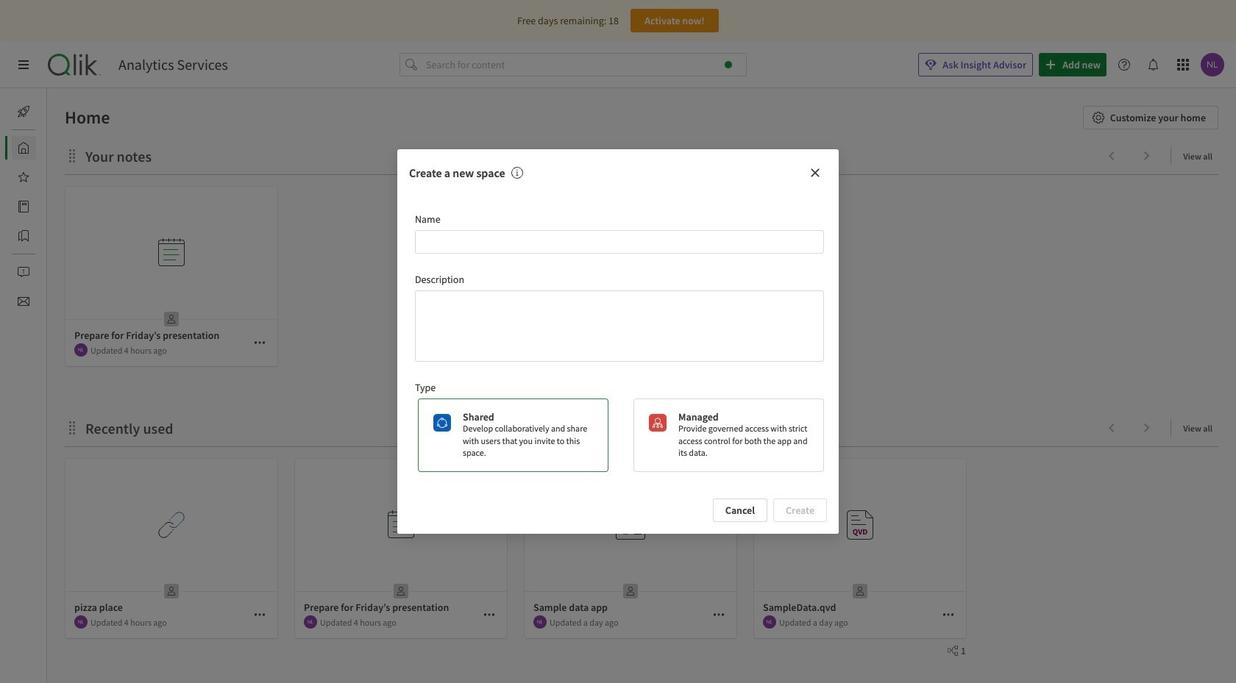 Task type: vqa. For each thing, say whether or not it's contained in the screenshot.
Notifications bundled in a daily email digest ELEMENT on the top right of page
no



Task type: locate. For each thing, give the bounding box(es) containing it.
0 horizontal spatial noah lott image
[[74, 616, 88, 629]]

navigation pane element
[[0, 94, 47, 319]]

noah lott image
[[74, 616, 88, 629], [304, 616, 317, 629], [534, 616, 547, 629]]

0 horizontal spatial noah lott image
[[74, 344, 88, 357]]

main content
[[41, 88, 1236, 684]]

alerts image
[[18, 266, 29, 278]]

2 horizontal spatial noah lott image
[[534, 616, 547, 629]]

getting started image
[[18, 106, 29, 118]]

noah lott element
[[74, 344, 88, 357], [74, 616, 88, 629], [304, 616, 317, 629], [534, 616, 547, 629], [763, 616, 776, 629]]

close image
[[809, 167, 821, 179]]

dialog
[[397, 149, 839, 534]]

2 noah lott image from the left
[[304, 616, 317, 629]]

open sidebar menu image
[[18, 59, 29, 71]]

1 horizontal spatial noah lott image
[[763, 616, 776, 629]]

1 horizontal spatial noah lott image
[[304, 616, 317, 629]]

noah lott image
[[74, 344, 88, 357], [763, 616, 776, 629]]

1 noah lott image from the left
[[74, 616, 88, 629]]

subscriptions image
[[18, 296, 29, 308]]

0 vertical spatial noah lott image
[[74, 344, 88, 357]]

None text field
[[415, 230, 824, 254], [415, 291, 824, 362], [415, 230, 824, 254], [415, 291, 824, 362]]

option group
[[412, 399, 824, 473]]



Task type: describe. For each thing, give the bounding box(es) containing it.
3 noah lott image from the left
[[534, 616, 547, 629]]

home badge image
[[725, 61, 732, 68]]

analytics services element
[[118, 56, 228, 74]]

1 vertical spatial noah lott image
[[763, 616, 776, 629]]

move collection image
[[65, 148, 79, 163]]

favorites image
[[18, 171, 29, 183]]

collections image
[[18, 230, 29, 242]]

home image
[[18, 142, 29, 154]]

move collection image
[[65, 421, 79, 435]]

catalog image
[[18, 201, 29, 213]]



